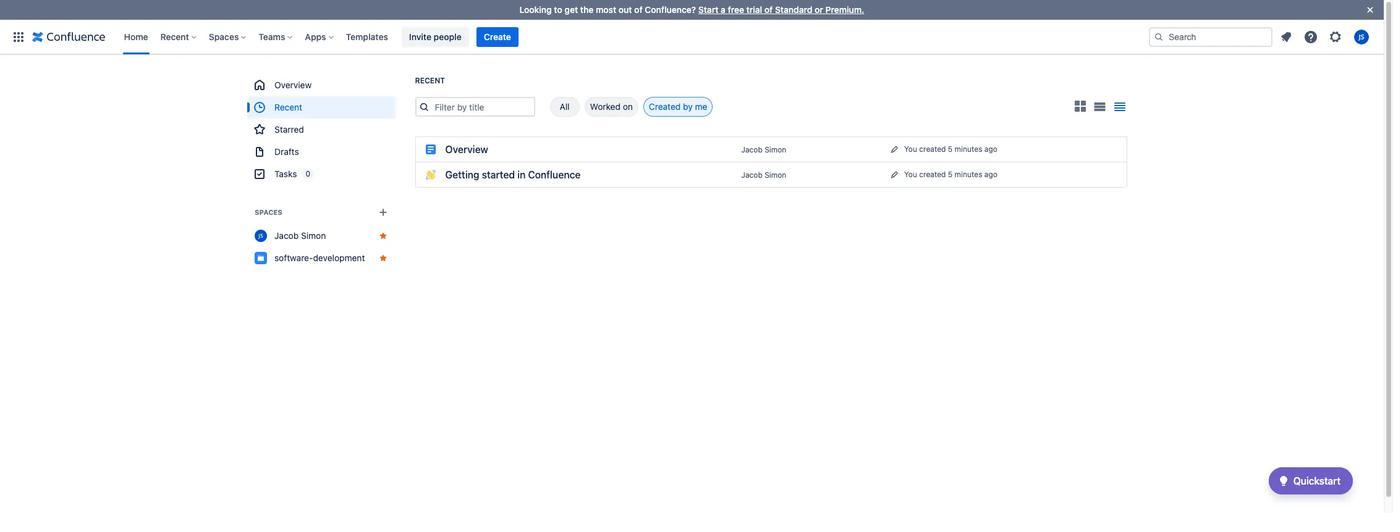 Task type: describe. For each thing, give the bounding box(es) containing it.
by
[[683, 101, 693, 112]]

all
[[560, 101, 570, 112]]

get
[[565, 4, 578, 15]]

invite people
[[409, 31, 462, 42]]

confluence?
[[645, 4, 696, 15]]

unstar this space image for software-development
[[378, 253, 388, 263]]

2 horizontal spatial recent
[[415, 76, 445, 85]]

jacob simon for getting started in confluence
[[742, 170, 787, 180]]

teams
[[259, 31, 285, 42]]

teams button
[[255, 27, 298, 47]]

compact list image
[[1113, 100, 1127, 114]]

recent link
[[247, 96, 395, 119]]

search image
[[1154, 32, 1164, 42]]

check image
[[1276, 474, 1291, 489]]

apps
[[305, 31, 326, 42]]

5 for getting started in confluence
[[948, 170, 953, 179]]

ago for getting started in confluence
[[985, 170, 998, 179]]

your profile and preferences image
[[1355, 29, 1369, 44]]

in
[[518, 169, 526, 181]]

simon for getting started in confluence
[[765, 170, 787, 180]]

Filter by title field
[[431, 98, 534, 116]]

jacob for getting started in confluence
[[742, 170, 763, 180]]

banner containing home
[[0, 19, 1384, 54]]

free
[[728, 4, 744, 15]]

2 of from the left
[[765, 4, 773, 15]]

started
[[482, 169, 515, 181]]

spaces button
[[205, 27, 251, 47]]

help icon image
[[1304, 29, 1319, 44]]

global element
[[7, 19, 1149, 54]]

created for overview
[[920, 145, 946, 154]]

invite people button
[[402, 27, 469, 47]]

drafts link
[[247, 141, 395, 163]]

recent inside 'popup button'
[[160, 31, 189, 42]]

me
[[695, 101, 707, 112]]

1 of from the left
[[634, 4, 643, 15]]

most
[[596, 4, 616, 15]]

close image
[[1363, 2, 1378, 17]]

unstar this space image for jacob simon
[[378, 231, 388, 241]]

1 horizontal spatial spaces
[[254, 208, 282, 216]]

5 for overview
[[948, 145, 953, 154]]

out
[[619, 4, 632, 15]]

1 horizontal spatial overview
[[445, 144, 488, 155]]

simon for overview
[[765, 145, 787, 154]]

worked on
[[590, 101, 633, 112]]

1 horizontal spatial recent
[[274, 102, 302, 113]]

confluence
[[528, 169, 581, 181]]

trial
[[747, 4, 762, 15]]

quickstart button
[[1269, 468, 1353, 495]]

jacob simon link for overview
[[742, 145, 787, 154]]

to
[[554, 4, 562, 15]]

2 vertical spatial jacob
[[274, 231, 298, 241]]

Search field
[[1149, 27, 1273, 47]]

templates link
[[342, 27, 392, 47]]

overview inside overview link
[[274, 80, 311, 90]]

quickstart
[[1294, 476, 1341, 487]]

standard
[[775, 4, 813, 15]]

jacob for overview
[[742, 145, 763, 154]]

create link
[[477, 27, 519, 47]]

cards image
[[1073, 99, 1088, 114]]

notification icon image
[[1279, 29, 1294, 44]]

the
[[580, 4, 594, 15]]



Task type: vqa. For each thing, say whether or not it's contained in the screenshot.
'Simon' to the middle
yes



Task type: locate. For each thing, give the bounding box(es) containing it.
unstar this space image inside 'jacob simon' link
[[378, 231, 388, 241]]

you created 5 minutes ago for overview
[[904, 145, 998, 154]]

1 created from the top
[[920, 145, 946, 154]]

group containing overview
[[247, 74, 395, 185]]

spaces right "recent" 'popup button'
[[209, 31, 239, 42]]

overview
[[274, 80, 311, 90], [445, 144, 488, 155]]

jacob simon
[[742, 145, 787, 154], [742, 170, 787, 180], [274, 231, 326, 241]]

you for overview
[[904, 145, 917, 154]]

worked on button
[[585, 97, 639, 117]]

start
[[698, 4, 719, 15]]

0 vertical spatial jacob
[[742, 145, 763, 154]]

minutes for getting started in confluence
[[955, 170, 983, 179]]

all button
[[550, 97, 580, 117]]

apps button
[[301, 27, 339, 47]]

1 minutes from the top
[[955, 145, 983, 154]]

you created 5 minutes ago for getting started in confluence
[[904, 170, 998, 179]]

0 horizontal spatial of
[[634, 4, 643, 15]]

spaces
[[209, 31, 239, 42], [254, 208, 282, 216]]

0 vertical spatial minutes
[[955, 145, 983, 154]]

1 you created 5 minutes ago from the top
[[904, 145, 998, 154]]

jacob simon link for getting started in confluence
[[742, 170, 787, 180]]

tab list containing all
[[535, 97, 713, 117]]

2 vertical spatial jacob simon link
[[247, 225, 395, 247]]

create
[[484, 31, 511, 42]]

1 vertical spatial simon
[[765, 170, 787, 180]]

development
[[313, 253, 365, 263]]

0 vertical spatial created
[[920, 145, 946, 154]]

ago
[[985, 145, 998, 154], [985, 170, 998, 179]]

1 horizontal spatial of
[[765, 4, 773, 15]]

home
[[124, 31, 148, 42]]

getting
[[445, 169, 480, 181]]

0 vertical spatial simon
[[765, 145, 787, 154]]

created by me button
[[644, 97, 713, 117]]

create a space image
[[376, 205, 390, 220]]

0 vertical spatial you created 5 minutes ago
[[904, 145, 998, 154]]

group
[[247, 74, 395, 185]]

appswitcher icon image
[[11, 29, 26, 44]]

spaces down tasks
[[254, 208, 282, 216]]

created
[[649, 101, 681, 112]]

unstar this space image down the create a space icon
[[378, 231, 388, 241]]

2 vertical spatial jacob simon
[[274, 231, 326, 241]]

2 vertical spatial recent
[[274, 102, 302, 113]]

2 you created 5 minutes ago from the top
[[904, 170, 998, 179]]

recent down invite people button
[[415, 76, 445, 85]]

you
[[904, 145, 917, 154], [904, 170, 917, 179]]

spaces inside popup button
[[209, 31, 239, 42]]

confluence image
[[32, 29, 105, 44], [32, 29, 105, 44]]

1 vertical spatial you created 5 minutes ago
[[904, 170, 998, 179]]

1 vertical spatial minutes
[[955, 170, 983, 179]]

0 vertical spatial jacob simon
[[742, 145, 787, 154]]

1 vertical spatial jacob simon
[[742, 170, 787, 180]]

1 vertical spatial created
[[920, 170, 946, 179]]

home link
[[120, 27, 152, 47]]

software-
[[274, 253, 313, 263]]

1 vertical spatial unstar this space image
[[378, 253, 388, 263]]

page image
[[426, 145, 436, 155]]

2 5 from the top
[[948, 170, 953, 179]]

created for getting started in confluence
[[920, 170, 946, 179]]

overview link
[[247, 74, 395, 96]]

invite
[[409, 31, 432, 42]]

of right out
[[634, 4, 643, 15]]

0 vertical spatial you
[[904, 145, 917, 154]]

on
[[623, 101, 633, 112]]

2 vertical spatial simon
[[301, 231, 326, 241]]

or
[[815, 4, 823, 15]]

2 ago from the top
[[985, 170, 998, 179]]

recent
[[160, 31, 189, 42], [415, 76, 445, 85], [274, 102, 302, 113]]

1 ago from the top
[[985, 145, 998, 154]]

people
[[434, 31, 462, 42]]

0 vertical spatial unstar this space image
[[378, 231, 388, 241]]

minutes
[[955, 145, 983, 154], [955, 170, 983, 179]]

settings icon image
[[1329, 29, 1343, 44]]

of
[[634, 4, 643, 15], [765, 4, 773, 15]]

0 vertical spatial jacob simon link
[[742, 145, 787, 154]]

software-development
[[274, 253, 365, 263]]

0 horizontal spatial overview
[[274, 80, 311, 90]]

drafts
[[274, 147, 299, 157]]

minutes for overview
[[955, 145, 983, 154]]

1 vertical spatial jacob simon link
[[742, 170, 787, 180]]

simon
[[765, 145, 787, 154], [765, 170, 787, 180], [301, 231, 326, 241]]

tasks
[[274, 169, 297, 179]]

list image
[[1094, 103, 1106, 111]]

jacob simon link
[[742, 145, 787, 154], [742, 170, 787, 180], [247, 225, 395, 247]]

start a free trial of standard or premium. link
[[698, 4, 865, 15]]

overview up getting
[[445, 144, 488, 155]]

5
[[948, 145, 953, 154], [948, 170, 953, 179]]

1 vertical spatial recent
[[415, 76, 445, 85]]

you created 5 minutes ago
[[904, 145, 998, 154], [904, 170, 998, 179]]

0
[[305, 169, 310, 179]]

1 vertical spatial ago
[[985, 170, 998, 179]]

2 created from the top
[[920, 170, 946, 179]]

unstar this space image inside 'software-development' link
[[378, 253, 388, 263]]

1 vertical spatial 5
[[948, 170, 953, 179]]

0 horizontal spatial recent
[[160, 31, 189, 42]]

worked
[[590, 101, 621, 112]]

1 vertical spatial jacob
[[742, 170, 763, 180]]

banner
[[0, 19, 1384, 54]]

1 vertical spatial overview
[[445, 144, 488, 155]]

created by me
[[649, 101, 707, 112]]

ago for overview
[[985, 145, 998, 154]]

0 horizontal spatial spaces
[[209, 31, 239, 42]]

1 unstar this space image from the top
[[378, 231, 388, 241]]

tab list
[[535, 97, 713, 117]]

unstar this space image right development
[[378, 253, 388, 263]]

2 you from the top
[[904, 170, 917, 179]]

templates
[[346, 31, 388, 42]]

jacob
[[742, 145, 763, 154], [742, 170, 763, 180], [274, 231, 298, 241]]

overview up 'recent' link
[[274, 80, 311, 90]]

0 vertical spatial spaces
[[209, 31, 239, 42]]

1 vertical spatial you
[[904, 170, 917, 179]]

recent right home
[[160, 31, 189, 42]]

0 vertical spatial recent
[[160, 31, 189, 42]]

0 vertical spatial ago
[[985, 145, 998, 154]]

2 minutes from the top
[[955, 170, 983, 179]]

0 vertical spatial 5
[[948, 145, 953, 154]]

getting started in confluence
[[445, 169, 581, 181]]

1 5 from the top
[[948, 145, 953, 154]]

created
[[920, 145, 946, 154], [920, 170, 946, 179]]

you for getting started in confluence
[[904, 170, 917, 179]]

starred
[[274, 124, 304, 135]]

software-development link
[[247, 247, 395, 270]]

premium.
[[826, 4, 865, 15]]

looking
[[520, 4, 552, 15]]

0 vertical spatial overview
[[274, 80, 311, 90]]

jacob simon for overview
[[742, 145, 787, 154]]

recent up starred
[[274, 102, 302, 113]]

:wave: image
[[426, 170, 436, 180], [426, 170, 436, 180]]

1 vertical spatial spaces
[[254, 208, 282, 216]]

looking to get the most out of confluence? start a free trial of standard or premium.
[[520, 4, 865, 15]]

2 unstar this space image from the top
[[378, 253, 388, 263]]

unstar this space image
[[378, 231, 388, 241], [378, 253, 388, 263]]

of right the trial
[[765, 4, 773, 15]]

1 you from the top
[[904, 145, 917, 154]]

a
[[721, 4, 726, 15]]

recent button
[[157, 27, 201, 47]]

starred link
[[247, 119, 395, 141]]



